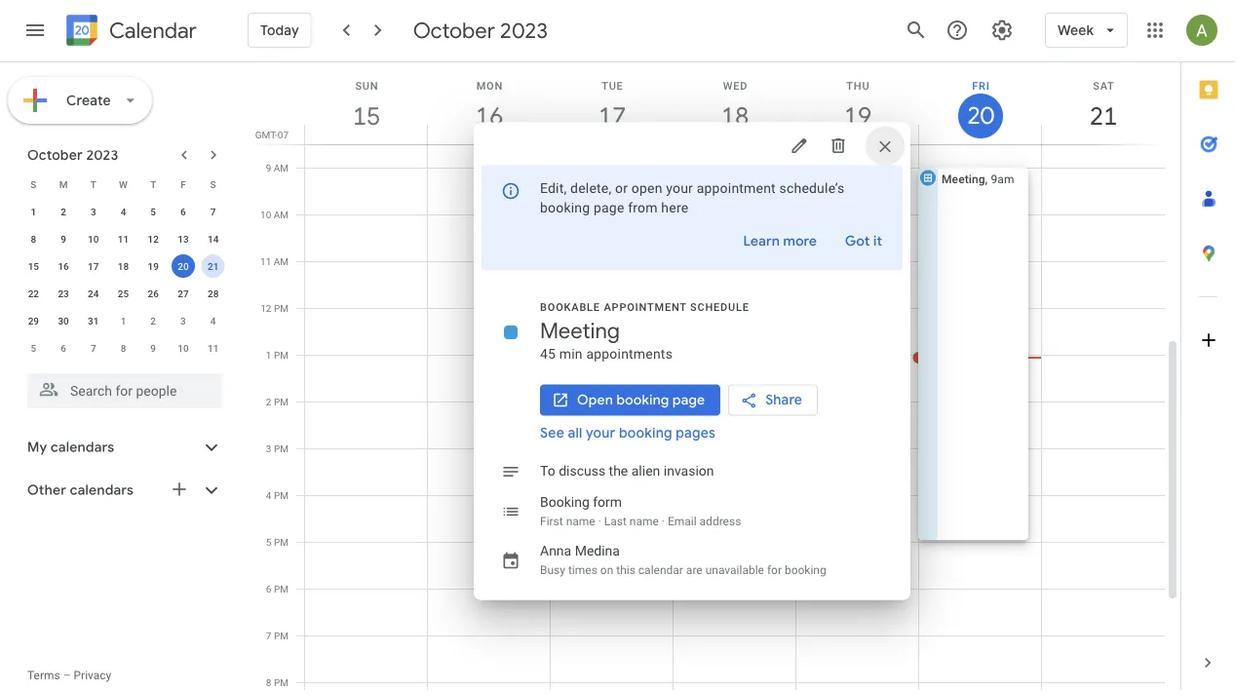 Task type: vqa. For each thing, say whether or not it's contained in the screenshot.
6 related to the November 6 element
yes



Task type: locate. For each thing, give the bounding box(es) containing it.
4 row from the top
[[19, 252, 228, 280]]

16 down mon
[[474, 100, 502, 132]]

pm down 2 pm on the left
[[274, 443, 289, 454]]

2 name from the left
[[630, 514, 659, 528]]

None search field
[[0, 366, 242, 408]]

5 pm
[[266, 536, 289, 548]]

6 pm from the top
[[274, 536, 289, 548]]

0 vertical spatial meeting
[[942, 172, 985, 186]]

tue
[[602, 79, 624, 92]]

1 pm
[[266, 349, 289, 361]]

settings menu image
[[991, 19, 1014, 42]]

grid containing 15
[[250, 62, 1181, 691]]

12 pm
[[261, 302, 289, 314]]

s left m
[[31, 178, 36, 190]]

0 horizontal spatial 7
[[91, 342, 96, 354]]

1
[[31, 206, 36, 217], [121, 315, 126, 327], [266, 349, 271, 361]]

0 vertical spatial 5
[[150, 206, 156, 217]]

1 am from the top
[[274, 162, 289, 174]]

12 up 19 element
[[148, 233, 159, 245]]

october 2023
[[413, 17, 548, 44], [27, 146, 118, 164]]

12 inside row group
[[148, 233, 159, 245]]

0 vertical spatial 11
[[118, 233, 129, 245]]

your up here
[[666, 180, 693, 196]]

fri
[[972, 79, 990, 92]]

17 element
[[82, 254, 105, 278]]

2 down 26 element
[[150, 315, 156, 327]]

meeting
[[942, 172, 985, 186], [540, 317, 620, 345]]

pm up 2 pm on the left
[[274, 349, 289, 361]]

10 up 11 am
[[260, 209, 271, 220]]

8 up 15 "element"
[[31, 233, 36, 245]]

0 horizontal spatial 8
[[31, 233, 36, 245]]

2023 up mon
[[500, 17, 548, 44]]

10 down november 3 element
[[178, 342, 189, 354]]

2 vertical spatial 9
[[150, 342, 156, 354]]

pages
[[676, 425, 716, 442]]

2 t from the left
[[150, 178, 156, 190]]

0 horizontal spatial 20
[[178, 260, 189, 272]]

20 column header
[[918, 62, 1042, 144]]

t left the w
[[90, 178, 96, 190]]

to discuss the alien invasion
[[540, 463, 714, 479]]

0 horizontal spatial 2023
[[86, 146, 118, 164]]

5 for the november 5 'element'
[[31, 342, 36, 354]]

your inside edit, delete, or open your appointment schedule's booking page from here
[[666, 180, 693, 196]]

november 8 element
[[112, 336, 135, 360]]

1 vertical spatial 5
[[31, 342, 36, 354]]

12 element
[[142, 227, 165, 251]]

0 vertical spatial 12
[[148, 233, 159, 245]]

am down the 9 am
[[274, 209, 289, 220]]

1 vertical spatial meeting
[[540, 317, 620, 345]]

11 inside grid
[[260, 255, 271, 267]]

name down the booking
[[566, 514, 595, 528]]

1 row from the top
[[19, 171, 228, 198]]

12 down 11 am
[[261, 302, 271, 314]]

1 horizontal spatial 17
[[597, 100, 625, 132]]

1 horizontal spatial 18
[[720, 100, 748, 132]]

2 vertical spatial 6
[[266, 583, 271, 595]]

3 down 2 pm on the left
[[266, 443, 271, 454]]

8 down 7 pm
[[266, 677, 271, 688]]

1 down 12 pm in the top left of the page
[[266, 349, 271, 361]]

0 horizontal spatial 9
[[61, 233, 66, 245]]

pm for 4 pm
[[274, 489, 289, 501]]

november 7 element
[[82, 336, 105, 360]]

1 vertical spatial 3
[[180, 315, 186, 327]]

3 up 10 "element" on the left of the page
[[91, 206, 96, 217]]

0 vertical spatial 21
[[1088, 100, 1116, 132]]

november 5 element
[[22, 336, 45, 360]]

20
[[966, 100, 993, 131], [178, 260, 189, 272]]

terms – privacy
[[27, 669, 111, 682]]

your right 'all'
[[586, 425, 616, 442]]

5 down 29 element
[[31, 342, 36, 354]]

0 horizontal spatial meeting
[[540, 317, 620, 345]]

1 t from the left
[[90, 178, 96, 190]]

booking down the open booking page
[[619, 425, 672, 442]]

2 vertical spatial 11
[[208, 342, 219, 354]]

19
[[843, 100, 871, 132], [148, 260, 159, 272]]

november 4 element
[[201, 309, 225, 332]]

16
[[474, 100, 502, 132], [58, 260, 69, 272]]

10 up 17 element
[[88, 233, 99, 245]]

2 horizontal spatial 11
[[260, 255, 271, 267]]

pm up 1 pm
[[274, 302, 289, 314]]

17 up 24
[[88, 260, 99, 272]]

1 name from the left
[[566, 514, 595, 528]]

1 horizontal spatial 11
[[208, 342, 219, 354]]

your
[[666, 180, 693, 196], [586, 425, 616, 442]]

pm down 7 pm
[[274, 677, 289, 688]]

26 element
[[142, 282, 165, 305]]

1 vertical spatial 17
[[88, 260, 99, 272]]

7 inside grid
[[266, 630, 271, 641]]

2 down m
[[61, 206, 66, 217]]

14 element
[[201, 227, 225, 251]]

wed
[[723, 79, 748, 92]]

0 horizontal spatial appointment
[[604, 301, 687, 313]]

share
[[765, 391, 802, 409]]

november 6 element
[[52, 336, 75, 360]]

· left email
[[662, 514, 665, 528]]

0 horizontal spatial your
[[586, 425, 616, 442]]

18
[[720, 100, 748, 132], [118, 260, 129, 272]]

4 up 11 element
[[121, 206, 126, 217]]

november 9 element
[[142, 336, 165, 360]]

calendars up other calendars
[[51, 439, 114, 456]]

grid
[[250, 62, 1181, 691]]

1 vertical spatial 4
[[210, 315, 216, 327]]

2 vertical spatial 10
[[178, 342, 189, 354]]

·
[[598, 514, 601, 528], [662, 514, 665, 528]]

0 vertical spatial 6
[[180, 206, 186, 217]]

1 horizontal spatial 2
[[150, 315, 156, 327]]

row
[[19, 171, 228, 198], [19, 198, 228, 225], [19, 225, 228, 252], [19, 252, 228, 280], [19, 280, 228, 307], [19, 307, 228, 334], [19, 334, 228, 362]]

meeting heading
[[540, 317, 620, 345]]

october 2023 up m
[[27, 146, 118, 164]]

20 inside cell
[[178, 260, 189, 272]]

october up mon
[[413, 17, 495, 44]]

0 vertical spatial page
[[594, 200, 624, 216]]

1 vertical spatial 8
[[121, 342, 126, 354]]

2 horizontal spatial 10
[[260, 209, 271, 220]]

1 vertical spatial october 2023
[[27, 146, 118, 164]]

pm down 3 pm
[[274, 489, 289, 501]]

week
[[1058, 21, 1094, 39]]

calendar element
[[62, 11, 197, 54]]

2 pm from the top
[[274, 349, 289, 361]]

booking inside edit, delete, or open your appointment schedule's booking page from here
[[540, 200, 590, 216]]

0 vertical spatial your
[[666, 180, 693, 196]]

17 inside 17 element
[[88, 260, 99, 272]]

20 down fri
[[966, 100, 993, 131]]

calendars down "my calendars" dropdown button
[[70, 482, 134, 499]]

17 column header
[[550, 62, 674, 144]]

pm up 6 pm
[[274, 536, 289, 548]]

pm
[[274, 302, 289, 314], [274, 349, 289, 361], [274, 396, 289, 407], [274, 443, 289, 454], [274, 489, 289, 501], [274, 536, 289, 548], [274, 583, 289, 595], [274, 630, 289, 641], [274, 677, 289, 688]]

11 element
[[112, 227, 135, 251]]

10 am
[[260, 209, 289, 220]]

page
[[594, 200, 624, 216], [673, 391, 705, 409]]

26
[[148, 288, 159, 299]]

5 up 6 pm
[[266, 536, 271, 548]]

13 element
[[171, 227, 195, 251]]

16 link
[[467, 94, 512, 138]]

november 2 element
[[142, 309, 165, 332]]

21 element
[[201, 254, 225, 278]]

29 element
[[22, 309, 45, 332]]

18 up 25
[[118, 260, 129, 272]]

3
[[91, 206, 96, 217], [180, 315, 186, 327], [266, 443, 271, 454]]

27 element
[[171, 282, 195, 305]]

9 for 9 am
[[266, 162, 271, 174]]

19 up 26
[[148, 260, 159, 272]]

2 vertical spatial 4
[[266, 489, 271, 501]]

row group
[[19, 198, 228, 362]]

s right f
[[210, 178, 216, 190]]

1 horizontal spatial 2023
[[500, 17, 548, 44]]

21 down sat in the right of the page
[[1088, 100, 1116, 132]]

2 vertical spatial 8
[[266, 677, 271, 688]]

are
[[686, 563, 703, 577]]

0 vertical spatial am
[[274, 162, 289, 174]]

2 · from the left
[[662, 514, 665, 528]]

13
[[178, 233, 189, 245]]

7 row from the top
[[19, 334, 228, 362]]

0 horizontal spatial s
[[31, 178, 36, 190]]

24 element
[[82, 282, 105, 305]]

15 down sun
[[351, 100, 379, 132]]

10 for 10 "element" on the left of the page
[[88, 233, 99, 245]]

16 up "23"
[[58, 260, 69, 272]]

15 up 22
[[28, 260, 39, 272]]

2023 down create
[[86, 146, 118, 164]]

11 am
[[260, 255, 289, 267]]

2 s from the left
[[210, 178, 216, 190]]

sat 21
[[1088, 79, 1116, 132]]

0 horizontal spatial page
[[594, 200, 624, 216]]

0 vertical spatial 19
[[843, 100, 871, 132]]

0 vertical spatial 10
[[260, 209, 271, 220]]

2 horizontal spatial 8
[[266, 677, 271, 688]]

am for 10 am
[[274, 209, 289, 220]]

0 horizontal spatial 12
[[148, 233, 159, 245]]

4 pm from the top
[[274, 443, 289, 454]]

27
[[178, 288, 189, 299]]

18 down wed
[[720, 100, 748, 132]]

21 cell
[[198, 252, 228, 280]]

9 inside grid
[[266, 162, 271, 174]]

3 row from the top
[[19, 225, 228, 252]]

1 horizontal spatial 16
[[474, 100, 502, 132]]

11
[[118, 233, 129, 245], [260, 255, 271, 267], [208, 342, 219, 354]]

6 row from the top
[[19, 307, 228, 334]]

row containing 5
[[19, 334, 228, 362]]

meeting inside grid
[[942, 172, 985, 186]]

5 pm from the top
[[274, 489, 289, 501]]

row down november 1 "element"
[[19, 334, 228, 362]]

4 down 3 pm
[[266, 489, 271, 501]]

21 inside cell
[[208, 260, 219, 272]]

14
[[208, 233, 219, 245]]

0 vertical spatial october
[[413, 17, 495, 44]]

0 vertical spatial 1
[[31, 206, 36, 217]]

1 horizontal spatial ·
[[662, 514, 665, 528]]

6 down f
[[180, 206, 186, 217]]

1 horizontal spatial name
[[630, 514, 659, 528]]

0 vertical spatial 8
[[31, 233, 36, 245]]

31 element
[[82, 309, 105, 332]]

15 column header
[[304, 62, 428, 144]]

19 inside 19 element
[[148, 260, 159, 272]]

october up m
[[27, 146, 83, 164]]

15 element
[[22, 254, 45, 278]]

f
[[181, 178, 186, 190]]

2 horizontal spatial 1
[[266, 349, 271, 361]]

2 horizontal spatial 5
[[266, 536, 271, 548]]

4 for november 4 element
[[210, 315, 216, 327]]

19 element
[[142, 254, 165, 278]]

1 vertical spatial 2
[[150, 315, 156, 327]]

share button
[[728, 385, 818, 416]]

row down the w
[[19, 198, 228, 225]]

s
[[31, 178, 36, 190], [210, 178, 216, 190]]

am for 9 am
[[274, 162, 289, 174]]

1 vertical spatial october
[[27, 146, 83, 164]]

1 vertical spatial 19
[[148, 260, 159, 272]]

30 element
[[52, 309, 75, 332]]

8 inside grid
[[266, 677, 271, 688]]

7 pm from the top
[[274, 583, 289, 595]]

25 element
[[112, 282, 135, 305]]

9 down gmt-
[[266, 162, 271, 174]]

0 vertical spatial 15
[[351, 100, 379, 132]]

11 for 11 am
[[260, 255, 271, 267]]

appointment
[[697, 180, 776, 196], [604, 301, 687, 313]]

23 element
[[52, 282, 75, 305]]

row up 11 element
[[19, 171, 228, 198]]

see all your booking pages link
[[540, 425, 716, 442]]

t left f
[[150, 178, 156, 190]]

3 pm from the top
[[274, 396, 289, 407]]

4 for 4 pm
[[266, 489, 271, 501]]

row down the 18 element
[[19, 280, 228, 307]]

today
[[260, 21, 299, 39]]

2 vertical spatial 3
[[266, 443, 271, 454]]

5 row from the top
[[19, 280, 228, 307]]

am up 12 pm in the top left of the page
[[274, 255, 289, 267]]

1 vertical spatial 10
[[88, 233, 99, 245]]

calendars for other calendars
[[70, 482, 134, 499]]

22 element
[[22, 282, 45, 305]]

20 down 13
[[178, 260, 189, 272]]

booking right the for
[[785, 563, 826, 577]]

0 vertical spatial 2023
[[500, 17, 548, 44]]

10 inside november 10 element
[[178, 342, 189, 354]]

appointment up the appointments
[[604, 301, 687, 313]]

11 for 11 element
[[118, 233, 129, 245]]

1 horizontal spatial appointment
[[697, 180, 776, 196]]

1 inside "element"
[[121, 315, 126, 327]]

1 horizontal spatial 10
[[178, 342, 189, 354]]

to
[[540, 463, 555, 479]]

10 inside 10 "element"
[[88, 233, 99, 245]]

discuss
[[559, 463, 606, 479]]

7 up 14 element
[[210, 206, 216, 217]]

calendar heading
[[105, 17, 197, 44]]

page down or
[[594, 200, 624, 216]]

1 horizontal spatial 1
[[121, 315, 126, 327]]

9
[[266, 162, 271, 174], [61, 233, 66, 245], [150, 342, 156, 354]]

3 up november 10 element
[[180, 315, 186, 327]]

1 horizontal spatial s
[[210, 178, 216, 190]]

0 horizontal spatial 15
[[28, 260, 39, 272]]

1 vertical spatial am
[[274, 209, 289, 220]]

row containing 1
[[19, 198, 228, 225]]

1 vertical spatial 2023
[[86, 146, 118, 164]]

name right last
[[630, 514, 659, 528]]

0 horizontal spatial 3
[[91, 206, 96, 217]]

16 inside row group
[[58, 260, 69, 272]]

1 inside grid
[[266, 349, 271, 361]]

1 vertical spatial 20
[[178, 260, 189, 272]]

2 vertical spatial 1
[[266, 349, 271, 361]]

11 up the 18 element
[[118, 233, 129, 245]]

17 down tue
[[597, 100, 625, 132]]

0 vertical spatial 16
[[474, 100, 502, 132]]

november 1 element
[[112, 309, 135, 332]]

booking down edit,
[[540, 200, 590, 216]]

0 vertical spatial 17
[[597, 100, 625, 132]]

my calendars
[[27, 439, 114, 456]]

2 horizontal spatial 7
[[266, 630, 271, 641]]

7 for 7 pm
[[266, 630, 271, 641]]

1 vertical spatial your
[[586, 425, 616, 442]]

8 down november 1 "element"
[[121, 342, 126, 354]]

18 inside october 2023 grid
[[118, 260, 129, 272]]

page up pages
[[673, 391, 705, 409]]

0 horizontal spatial 19
[[148, 260, 159, 272]]

· left last
[[598, 514, 601, 528]]

october 2023 up mon
[[413, 17, 548, 44]]

4
[[121, 206, 126, 217], [210, 315, 216, 327], [266, 489, 271, 501]]

0 horizontal spatial ·
[[598, 514, 601, 528]]

0 horizontal spatial 17
[[88, 260, 99, 272]]

7 down 6 pm
[[266, 630, 271, 641]]

learn
[[743, 233, 780, 250]]

row containing s
[[19, 171, 228, 198]]

2 horizontal spatial 9
[[266, 162, 271, 174]]

2 vertical spatial 7
[[266, 630, 271, 641]]

8 pm from the top
[[274, 630, 289, 641]]

10 for 10 am
[[260, 209, 271, 220]]

1 vertical spatial calendars
[[70, 482, 134, 499]]

create
[[66, 92, 111, 109]]

3 for november 3 element
[[180, 315, 186, 327]]

this
[[616, 563, 635, 577]]

am down 07
[[274, 162, 289, 174]]

calendar
[[109, 17, 197, 44]]

0 horizontal spatial october 2023
[[27, 146, 118, 164]]

0 vertical spatial october 2023
[[413, 17, 548, 44]]

all
[[568, 425, 582, 442]]

20 cell
[[168, 252, 198, 280]]

1 horizontal spatial 6
[[180, 206, 186, 217]]

5 inside 'element'
[[31, 342, 36, 354]]

tab list
[[1182, 62, 1235, 636]]

16 element
[[52, 254, 75, 278]]

am
[[274, 162, 289, 174], [274, 209, 289, 220], [274, 255, 289, 267]]

1 pm from the top
[[274, 302, 289, 314]]

meeting for meeting , 9am
[[942, 172, 985, 186]]

11 down november 4 element
[[208, 342, 219, 354]]

row up the 18 element
[[19, 225, 228, 252]]

19 down thu
[[843, 100, 871, 132]]

2 vertical spatial 5
[[266, 536, 271, 548]]

meeting , 9am
[[942, 172, 1014, 186]]

6 down 5 pm
[[266, 583, 271, 595]]

invasion
[[664, 463, 714, 479]]

sun 15
[[351, 79, 379, 132]]

21 down 14
[[208, 260, 219, 272]]

2 row from the top
[[19, 198, 228, 225]]

1 up november 8 element
[[121, 315, 126, 327]]

0 vertical spatial 2
[[61, 206, 66, 217]]

my
[[27, 439, 47, 456]]

the
[[609, 463, 628, 479]]

appointment up learn
[[697, 180, 776, 196]]

pm down 1 pm
[[274, 396, 289, 407]]

meeting left 9am
[[942, 172, 985, 186]]

6
[[180, 206, 186, 217], [61, 342, 66, 354], [266, 583, 271, 595]]

1 horizontal spatial meeting
[[942, 172, 985, 186]]

5 up 12 element
[[150, 206, 156, 217]]

1 horizontal spatial october
[[413, 17, 495, 44]]

1 vertical spatial 11
[[260, 255, 271, 267]]

1 horizontal spatial 4
[[210, 315, 216, 327]]

2 down 1 pm
[[266, 396, 271, 407]]

5
[[150, 206, 156, 217], [31, 342, 36, 354], [266, 536, 271, 548]]

edit,
[[540, 180, 567, 196]]

6 down 30 element
[[61, 342, 66, 354]]

1 horizontal spatial october 2023
[[413, 17, 548, 44]]

8
[[31, 233, 36, 245], [121, 342, 126, 354], [266, 677, 271, 688]]

2 vertical spatial am
[[274, 255, 289, 267]]

other calendars button
[[4, 475, 242, 506]]

3 am from the top
[[274, 255, 289, 267]]

meeting up min
[[540, 317, 620, 345]]

15 link
[[344, 94, 389, 138]]

1 horizontal spatial t
[[150, 178, 156, 190]]

pm down 6 pm
[[274, 630, 289, 641]]

11 inside 'element'
[[208, 342, 219, 354]]

7 down 31 "element"
[[91, 342, 96, 354]]

row up november 8 element
[[19, 307, 228, 334]]

1 up 15 "element"
[[31, 206, 36, 217]]

9 pm from the top
[[274, 677, 289, 688]]

1 horizontal spatial 21
[[1088, 100, 1116, 132]]

9 up 16 element
[[61, 233, 66, 245]]

0 horizontal spatial 10
[[88, 233, 99, 245]]

0 vertical spatial 20
[[966, 100, 993, 131]]

pm down 5 pm
[[274, 583, 289, 595]]

wed 18
[[720, 79, 748, 132]]

name
[[566, 514, 595, 528], [630, 514, 659, 528]]

fri 20
[[966, 79, 993, 131]]

1 horizontal spatial 20
[[966, 100, 993, 131]]

9am
[[991, 172, 1014, 186]]

row down 11 element
[[19, 252, 228, 280]]

4 down 28 element
[[210, 315, 216, 327]]

18 element
[[112, 254, 135, 278]]

2 horizontal spatial 3
[[266, 443, 271, 454]]

45 min appointments
[[540, 346, 673, 362]]

12
[[148, 233, 159, 245], [261, 302, 271, 314]]

2 am from the top
[[274, 209, 289, 220]]

times
[[568, 563, 597, 577]]

11 down 10 am
[[260, 255, 271, 267]]

9 down 'november 2' element at the top of the page
[[150, 342, 156, 354]]

10 element
[[82, 227, 105, 251]]



Task type: describe. For each thing, give the bounding box(es) containing it.
unavailable
[[705, 563, 764, 577]]

0 horizontal spatial 4
[[121, 206, 126, 217]]

pm for 8 pm
[[274, 677, 289, 688]]

booking inside anna medina busy times on this calendar are unavailable for booking
[[785, 563, 826, 577]]

november 10 element
[[171, 336, 195, 360]]

thu 19
[[843, 79, 871, 132]]

open
[[577, 391, 613, 409]]

12 for 12 pm
[[261, 302, 271, 314]]

see
[[540, 425, 564, 442]]

row containing 22
[[19, 280, 228, 307]]

Search for people text field
[[39, 373, 211, 408]]

edit, delete, or open your appointment schedule's booking page from here
[[540, 180, 845, 216]]

delete appointment schedule image
[[829, 136, 848, 155]]

1 vertical spatial page
[[673, 391, 705, 409]]

2 for 'november 2' element at the top of the page
[[150, 315, 156, 327]]

today button
[[248, 7, 312, 54]]

pm for 7 pm
[[274, 630, 289, 641]]

21 link
[[1081, 94, 1126, 138]]

1 · from the left
[[598, 514, 601, 528]]

2 for 2 pm
[[266, 396, 271, 407]]

pm for 2 pm
[[274, 396, 289, 407]]

29
[[28, 315, 39, 327]]

8 for 8 pm
[[266, 677, 271, 688]]

booking up see all your booking pages
[[616, 391, 669, 409]]

15 inside "element"
[[28, 260, 39, 272]]

–
[[63, 669, 71, 682]]

17 inside "17" column header
[[597, 100, 625, 132]]

tue 17
[[597, 79, 625, 132]]

october 2023 grid
[[19, 171, 228, 362]]

got
[[845, 233, 870, 250]]

november 3 element
[[171, 309, 195, 332]]

it
[[873, 233, 882, 250]]

learn more
[[743, 233, 817, 250]]

schedule's
[[779, 180, 845, 196]]

row containing 15
[[19, 252, 228, 280]]

22
[[28, 288, 39, 299]]

12 for 12
[[148, 233, 159, 245]]

16 inside mon 16
[[474, 100, 502, 132]]

other
[[27, 482, 66, 499]]

add other calendars image
[[170, 480, 189, 499]]

,
[[985, 172, 988, 186]]

7 pm
[[266, 630, 289, 641]]

first
[[540, 514, 563, 528]]

or
[[615, 180, 628, 196]]

anna medina busy times on this calendar are unavailable for booking
[[540, 543, 826, 577]]

open booking page
[[577, 391, 705, 409]]

11 for november 11 'element'
[[208, 342, 219, 354]]

0 horizontal spatial 1
[[31, 206, 36, 217]]

delete,
[[570, 180, 612, 196]]

6 for november 6 element
[[61, 342, 66, 354]]

19 inside 19 column header
[[843, 100, 871, 132]]

9 am
[[266, 162, 289, 174]]

30
[[58, 315, 69, 327]]

10 for november 10 element
[[178, 342, 189, 354]]

anna
[[540, 543, 571, 559]]

20 link
[[958, 94, 1003, 138]]

thu
[[847, 79, 870, 92]]

w
[[119, 178, 128, 190]]

17 link
[[590, 94, 635, 138]]

terms
[[27, 669, 60, 682]]

booking
[[540, 494, 590, 510]]

3 for 3 pm
[[266, 443, 271, 454]]

1 s from the left
[[31, 178, 36, 190]]

20 inside column header
[[966, 100, 993, 131]]

row containing 29
[[19, 307, 228, 334]]

on
[[600, 563, 613, 577]]

18 inside wed 18
[[720, 100, 748, 132]]

21 column header
[[1041, 62, 1165, 144]]

bookable
[[540, 301, 600, 313]]

create button
[[8, 77, 152, 124]]

row containing 8
[[19, 225, 228, 252]]

4 pm
[[266, 489, 289, 501]]

18 column header
[[673, 62, 796, 144]]

9 for november 9 element
[[150, 342, 156, 354]]

1 for november 1 "element"
[[121, 315, 126, 327]]

1 vertical spatial appointment
[[604, 301, 687, 313]]

alien
[[631, 463, 660, 479]]

1 vertical spatial 9
[[61, 233, 66, 245]]

pm for 6 pm
[[274, 583, 289, 595]]

am for 11 am
[[274, 255, 289, 267]]

gmt-07
[[255, 129, 289, 140]]

0 vertical spatial 3
[[91, 206, 96, 217]]

mon 16
[[474, 79, 503, 132]]

meeting for meeting
[[540, 317, 620, 345]]

6 for 6 pm
[[266, 583, 271, 595]]

23
[[58, 288, 69, 299]]

16 column header
[[427, 62, 551, 144]]

28 element
[[201, 282, 225, 305]]

20, today element
[[171, 254, 195, 278]]

15 inside 'column header'
[[351, 100, 379, 132]]

28
[[208, 288, 219, 299]]

from
[[628, 200, 658, 216]]

got it button
[[833, 218, 895, 265]]

0 horizontal spatial 2
[[61, 206, 66, 217]]

24
[[88, 288, 99, 299]]

see all your booking pages
[[540, 425, 716, 442]]

7 for november 7 element at left
[[91, 342, 96, 354]]

07
[[278, 129, 289, 140]]

19 column header
[[795, 62, 919, 144]]

18 link
[[713, 94, 757, 138]]

page inside edit, delete, or open your appointment schedule's booking page from here
[[594, 200, 624, 216]]

appointment inside edit, delete, or open your appointment schedule's booking page from here
[[697, 180, 776, 196]]

calendars for my calendars
[[51, 439, 114, 456]]

medina
[[575, 543, 620, 559]]

5 for 5 pm
[[266, 536, 271, 548]]

gmt-
[[255, 129, 278, 140]]

25
[[118, 288, 129, 299]]

21 inside column header
[[1088, 100, 1116, 132]]

got it
[[845, 233, 882, 250]]

45
[[540, 346, 556, 362]]

pm for 3 pm
[[274, 443, 289, 454]]

mon
[[476, 79, 503, 92]]

1 for 1 pm
[[266, 349, 271, 361]]

8 for november 8 element
[[121, 342, 126, 354]]

bookable appointment schedule
[[540, 301, 750, 313]]

pm for 1 pm
[[274, 349, 289, 361]]

last
[[604, 514, 627, 528]]

appointments
[[586, 346, 673, 362]]

m
[[59, 178, 68, 190]]

calendar
[[638, 563, 683, 577]]

pm for 5 pm
[[274, 536, 289, 548]]

terms link
[[27, 669, 60, 682]]

0 vertical spatial 7
[[210, 206, 216, 217]]

8 pm
[[266, 677, 289, 688]]

november 11 element
[[201, 336, 225, 360]]

open
[[632, 180, 663, 196]]

here
[[661, 200, 689, 216]]

row group containing 1
[[19, 198, 228, 362]]

1 horizontal spatial 5
[[150, 206, 156, 217]]

main drawer image
[[23, 19, 47, 42]]

other calendars
[[27, 482, 134, 499]]

booking form first name · last name · email address
[[540, 494, 741, 528]]

pm for 12 pm
[[274, 302, 289, 314]]

my calendars button
[[4, 432, 242, 463]]

min
[[559, 346, 583, 362]]

busy
[[540, 563, 565, 577]]

19 link
[[835, 94, 880, 138]]



